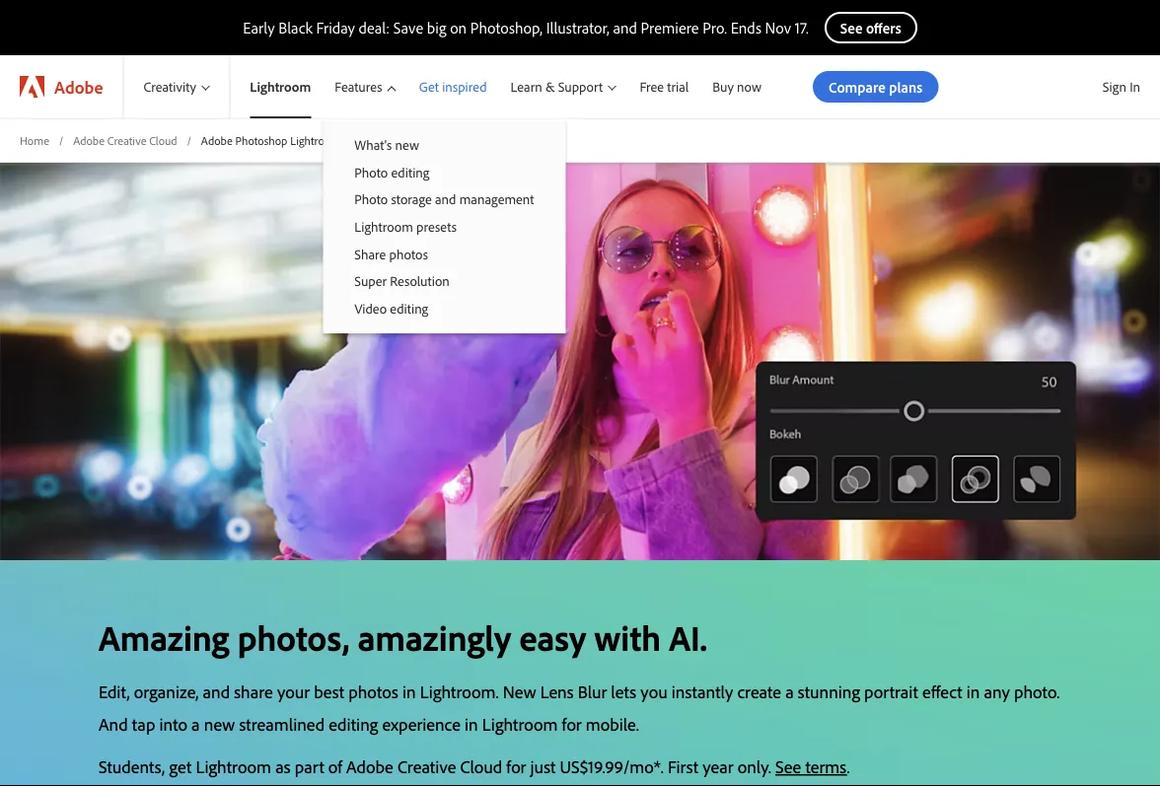 Task type: describe. For each thing, give the bounding box(es) containing it.
inspired
[[442, 78, 487, 95]]

trial
[[667, 78, 689, 95]]

lightroom link
[[230, 55, 323, 118]]

edit,
[[99, 681, 130, 703]]

of
[[328, 756, 342, 778]]

nov
[[765, 18, 791, 37]]

.
[[847, 756, 850, 778]]

photo editing link
[[323, 158, 566, 186]]

tap
[[132, 713, 155, 735]]

for inside edit, organize, and share your best photos in lightroom. new lens blur lets you instantly create a stunning portrait effect in any photo. and tap into a new streamlined editing experience in lightroom for mobile.
[[562, 713, 582, 735]]

best
[[314, 681, 344, 703]]

2 horizontal spatial in
[[966, 681, 980, 703]]

share photos link
[[323, 240, 566, 267]]

effect
[[922, 681, 962, 703]]

easy
[[519, 615, 586, 660]]

streamlined
[[239, 713, 325, 735]]

ends
[[731, 18, 761, 37]]

1 vertical spatial creative
[[397, 756, 456, 778]]

creativity
[[143, 78, 196, 95]]

lightroom right photoshop
[[290, 133, 341, 147]]

photos,
[[238, 615, 350, 660]]

portrait
[[864, 681, 918, 703]]

amazingly
[[358, 615, 511, 660]]

super resolution
[[354, 272, 450, 289]]

in
[[1130, 78, 1140, 95]]

buy now link
[[701, 55, 774, 118]]

sign
[[1103, 78, 1126, 95]]

1 horizontal spatial in
[[465, 713, 478, 735]]

support
[[558, 78, 603, 95]]

photos inside group
[[389, 245, 428, 262]]

your
[[277, 681, 310, 703]]

pro.
[[703, 18, 727, 37]]

adobe creative cloud
[[73, 133, 177, 147]]

save
[[393, 18, 423, 37]]

features button
[[323, 55, 407, 118]]

lightroom up adobe photoshop lightroom
[[250, 78, 311, 95]]

students,
[[99, 756, 165, 778]]

lightroom left as
[[196, 756, 271, 778]]

adobe photoshop lightroom
[[201, 133, 341, 147]]

adobe for adobe photoshop lightroom
[[201, 133, 233, 147]]

home
[[20, 133, 49, 147]]

year
[[703, 756, 733, 778]]

photos inside edit, organize, and share your best photos in lightroom. new lens blur lets you instantly create a stunning portrait effect in any photo. and tap into a new streamlined editing experience in lightroom for mobile.
[[348, 681, 398, 703]]

lens
[[540, 681, 574, 703]]

terms
[[805, 756, 847, 778]]

free trial link
[[628, 55, 701, 118]]

instantly
[[672, 681, 733, 703]]

lightroom presets
[[354, 218, 457, 235]]

learn & support
[[510, 78, 603, 95]]

super resolution link
[[323, 267, 566, 295]]

get
[[419, 78, 439, 95]]

into
[[159, 713, 187, 735]]

&
[[545, 78, 555, 95]]

free trial
[[640, 78, 689, 95]]

share
[[354, 245, 386, 262]]

amazing
[[99, 615, 229, 660]]

see
[[775, 756, 801, 778]]

see terms link
[[775, 756, 847, 778]]

adobe for adobe creative cloud
[[73, 133, 105, 147]]

photo for photo editing
[[354, 163, 388, 181]]

1 vertical spatial for
[[506, 756, 526, 778]]

editing for photo editing
[[391, 163, 429, 181]]

get inspired link
[[407, 55, 499, 118]]

lightroom inside edit, organize, and share your best photos in lightroom. new lens blur lets you instantly create a stunning portrait effect in any photo. and tap into a new streamlined editing experience in lightroom for mobile.
[[482, 713, 558, 735]]

0 vertical spatial a
[[785, 681, 794, 703]]

presets
[[416, 218, 457, 235]]

amazing photos, amazingly easy with ai.
[[99, 615, 707, 660]]

and
[[99, 713, 128, 735]]

first
[[668, 756, 698, 778]]

big
[[427, 18, 446, 37]]

0 vertical spatial and
[[613, 18, 637, 37]]

video
[[354, 299, 387, 317]]

photo for photo storage and management
[[354, 191, 388, 208]]

you
[[640, 681, 667, 703]]

deal:
[[359, 18, 390, 37]]

group containing what's new
[[323, 118, 566, 334]]

video editing link
[[323, 295, 566, 322]]

creativity button
[[124, 55, 229, 118]]

1 vertical spatial cloud
[[460, 756, 502, 778]]



Task type: locate. For each thing, give the bounding box(es) containing it.
resolution
[[390, 272, 450, 289]]

in down the lightroom.
[[465, 713, 478, 735]]

learn
[[510, 78, 542, 95]]

photos down lightroom presets
[[389, 245, 428, 262]]

photo storage and management link
[[323, 186, 566, 213]]

friday
[[316, 18, 355, 37]]

creative
[[107, 133, 146, 147], [397, 756, 456, 778]]

and left the premiere on the top right of the page
[[613, 18, 637, 37]]

a right "create"
[[785, 681, 794, 703]]

organize,
[[134, 681, 199, 703]]

0 vertical spatial new
[[395, 136, 419, 153]]

get inspired
[[419, 78, 487, 95]]

1 horizontal spatial creative
[[397, 756, 456, 778]]

premiere
[[641, 18, 699, 37]]

in up experience at left bottom
[[402, 681, 416, 703]]

cloud left just
[[460, 756, 502, 778]]

what's new
[[354, 136, 419, 153]]

mobile.
[[586, 713, 639, 735]]

1 vertical spatial and
[[435, 191, 456, 208]]

features
[[335, 78, 382, 95]]

1 vertical spatial a
[[191, 713, 200, 735]]

0 horizontal spatial new
[[204, 713, 235, 735]]

stunning
[[798, 681, 860, 703]]

for left just
[[506, 756, 526, 778]]

lightroom
[[250, 78, 311, 95], [290, 133, 341, 147], [354, 218, 413, 235], [482, 713, 558, 735], [196, 756, 271, 778]]

1 horizontal spatial for
[[562, 713, 582, 735]]

0 vertical spatial photo
[[354, 163, 388, 181]]

home link
[[20, 132, 49, 149]]

photos
[[389, 245, 428, 262], [348, 681, 398, 703]]

photoshop
[[235, 133, 287, 147]]

lightroom up share photos in the left of the page
[[354, 218, 413, 235]]

share
[[234, 681, 273, 703]]

free
[[640, 78, 664, 95]]

edit, organize, and share your best photos in lightroom. new lens blur lets you instantly create a stunning portrait effect in any photo. and tap into a new streamlined editing experience in lightroom for mobile.
[[99, 681, 1060, 735]]

0 horizontal spatial cloud
[[149, 133, 177, 147]]

lightroom inside group
[[354, 218, 413, 235]]

adobe right home
[[73, 133, 105, 147]]

lightroom down new
[[482, 713, 558, 735]]

photo.
[[1014, 681, 1060, 703]]

0 horizontal spatial for
[[506, 756, 526, 778]]

experience
[[382, 713, 460, 735]]

creative down experience at left bottom
[[397, 756, 456, 778]]

1 vertical spatial new
[[204, 713, 235, 735]]

learn & support button
[[499, 55, 628, 118]]

and inside edit, organize, and share your best photos in lightroom. new lens blur lets you instantly create a stunning portrait effect in any photo. and tap into a new streamlined editing experience in lightroom for mobile.
[[203, 681, 230, 703]]

1 horizontal spatial new
[[395, 136, 419, 153]]

0 horizontal spatial creative
[[107, 133, 146, 147]]

a
[[785, 681, 794, 703], [191, 713, 200, 735]]

0 vertical spatial cloud
[[149, 133, 177, 147]]

2 horizontal spatial and
[[613, 18, 637, 37]]

with
[[594, 615, 661, 660]]

adobe creative cloud link
[[73, 132, 177, 149]]

us$19.99/mo*.
[[560, 756, 664, 778]]

storage
[[391, 191, 432, 208]]

black
[[279, 18, 313, 37]]

for down lens
[[562, 713, 582, 735]]

and left share
[[203, 681, 230, 703]]

0 horizontal spatial in
[[402, 681, 416, 703]]

create
[[737, 681, 781, 703]]

0 vertical spatial editing
[[391, 163, 429, 181]]

adobe left photoshop
[[201, 133, 233, 147]]

what's
[[354, 136, 392, 153]]

0 horizontal spatial a
[[191, 713, 200, 735]]

a right into
[[191, 713, 200, 735]]

photo
[[354, 163, 388, 181], [354, 191, 388, 208]]

now
[[737, 78, 762, 95]]

editing down the super resolution
[[390, 299, 428, 317]]

what's new link
[[323, 131, 566, 158]]

lightroom presets link
[[323, 213, 566, 240]]

on
[[450, 18, 467, 37]]

share photos
[[354, 245, 428, 262]]

1 horizontal spatial a
[[785, 681, 794, 703]]

new right into
[[204, 713, 235, 735]]

students, get lightroom as part of adobe creative cloud for just us$19.99/mo*. first year only. see terms .
[[99, 756, 850, 778]]

photos right best
[[348, 681, 398, 703]]

1 vertical spatial photo
[[354, 191, 388, 208]]

ai.
[[669, 615, 707, 660]]

as
[[275, 756, 291, 778]]

adobe for adobe
[[54, 75, 103, 98]]

1 vertical spatial photos
[[348, 681, 398, 703]]

adobe up adobe creative cloud
[[54, 75, 103, 98]]

illustrator,
[[546, 18, 609, 37]]

and down photo editing link
[[435, 191, 456, 208]]

editing inside edit, organize, and share your best photos in lightroom. new lens blur lets you instantly create a stunning portrait effect in any photo. and tap into a new streamlined editing experience in lightroom for mobile.
[[329, 713, 378, 735]]

early black friday deal: save big on photoshop, illustrator, and premiere pro. ends nov 17.
[[243, 18, 809, 37]]

new inside edit, organize, and share your best photos in lightroom. new lens blur lets you instantly create a stunning portrait effect in any photo. and tap into a new streamlined editing experience in lightroom for mobile.
[[204, 713, 235, 735]]

cloud down creativity
[[149, 133, 177, 147]]

super
[[354, 272, 387, 289]]

new up photo editing
[[395, 136, 419, 153]]

management
[[459, 191, 534, 208]]

sign in
[[1103, 78, 1140, 95]]

2 vertical spatial editing
[[329, 713, 378, 735]]

0 horizontal spatial and
[[203, 681, 230, 703]]

2 photo from the top
[[354, 191, 388, 208]]

editing up "storage"
[[391, 163, 429, 181]]

adobe right 'of'
[[346, 756, 393, 778]]

0 vertical spatial photos
[[389, 245, 428, 262]]

for
[[562, 713, 582, 735], [506, 756, 526, 778]]

editing for video editing
[[390, 299, 428, 317]]

and inside group
[[435, 191, 456, 208]]

2 vertical spatial and
[[203, 681, 230, 703]]

1 horizontal spatial and
[[435, 191, 456, 208]]

and for management
[[435, 191, 456, 208]]

and
[[613, 18, 637, 37], [435, 191, 456, 208], [203, 681, 230, 703]]

in left any
[[966, 681, 980, 703]]

lightroom.
[[420, 681, 499, 703]]

photo down photo editing
[[354, 191, 388, 208]]

video editing
[[354, 299, 428, 317]]

1 vertical spatial editing
[[390, 299, 428, 317]]

editing down best
[[329, 713, 378, 735]]

any
[[984, 681, 1010, 703]]

cloud
[[149, 133, 177, 147], [460, 756, 502, 778]]

17.
[[795, 18, 809, 37]]

0 vertical spatial creative
[[107, 133, 146, 147]]

adobe
[[54, 75, 103, 98], [73, 133, 105, 147], [201, 133, 233, 147], [346, 756, 393, 778]]

part
[[295, 756, 324, 778]]

group
[[323, 118, 566, 334]]

1 horizontal spatial cloud
[[460, 756, 502, 778]]

photo down what's
[[354, 163, 388, 181]]

only.
[[738, 756, 771, 778]]

blur
[[578, 681, 607, 703]]

0 vertical spatial for
[[562, 713, 582, 735]]

buy now
[[712, 78, 762, 95]]

photo editing
[[354, 163, 429, 181]]

creative down creativity
[[107, 133, 146, 147]]

and for share
[[203, 681, 230, 703]]

early
[[243, 18, 275, 37]]

get
[[169, 756, 192, 778]]

just
[[530, 756, 556, 778]]

sign in button
[[1099, 70, 1144, 104]]

lets
[[611, 681, 636, 703]]

adobe link
[[0, 55, 123, 118]]

1 photo from the top
[[354, 163, 388, 181]]

photoshop,
[[470, 18, 543, 37]]



Task type: vqa. For each thing, say whether or not it's contained in the screenshot.
new inside Edit, Organize, And Share Your Best Photos In Lightroom. New Lens Blur Lets You Instantly Create A Stunning Portrait Effect In Any Photo. And Tap Into A New Streamlined Editing Experience In Lightroom For Mobile.
yes



